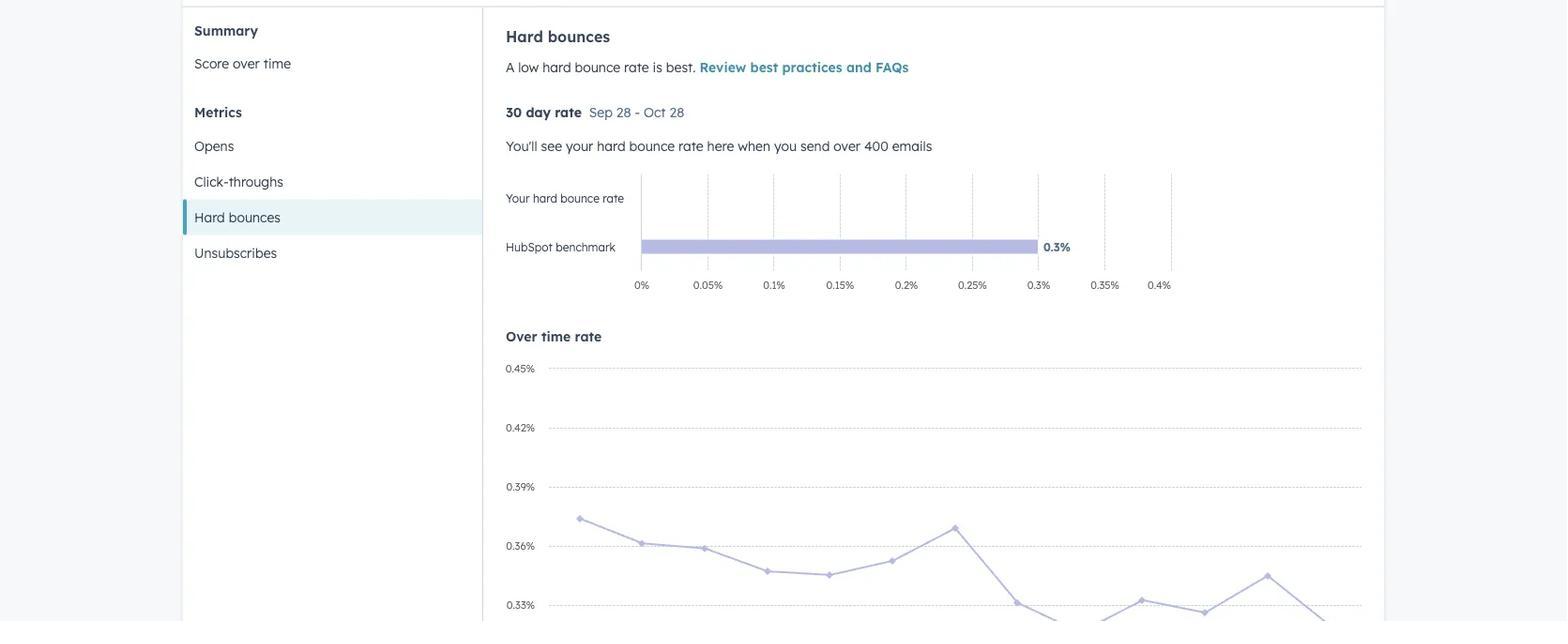 Task type: locate. For each thing, give the bounding box(es) containing it.
1 vertical spatial bounces
[[229, 209, 281, 225]]

faqs
[[876, 59, 909, 75]]

your hard bounce rate
[[506, 191, 624, 205]]

is
[[653, 59, 663, 75]]

bounces down throughs
[[229, 209, 281, 225]]

hard bounces down click-throughs
[[194, 209, 281, 225]]

bounce up the benchmark
[[561, 191, 600, 205]]

1 vertical spatial interactive chart image
[[497, 359, 1371, 621]]

0 horizontal spatial time
[[263, 55, 291, 72]]

0 horizontal spatial bounces
[[229, 209, 281, 225]]

over left 400 on the right
[[834, 138, 861, 154]]

bounce up 30 day rate sep 28 - oct 28 at the left top of page
[[575, 59, 621, 75]]

over
[[233, 55, 260, 72], [834, 138, 861, 154]]

unsubscribes button
[[183, 235, 482, 271]]

rate right day
[[555, 104, 582, 120]]

bounce down 'oct' at the left top of the page
[[629, 138, 675, 154]]

1 horizontal spatial 28
[[670, 104, 684, 120]]

sep
[[589, 104, 613, 120]]

your
[[506, 191, 530, 205]]

28 left "-"
[[617, 104, 631, 120]]

interactive chart image
[[497, 165, 1181, 306], [497, 359, 1371, 621]]

hard
[[506, 27, 543, 46], [194, 209, 225, 225]]

hard down click-
[[194, 209, 225, 225]]

28 right 'oct' at the left top of the page
[[670, 104, 684, 120]]

you'll see your hard bounce rate here when you send over 400 emails
[[506, 138, 932, 154]]

review best practices and faqs button
[[700, 56, 909, 78]]

hard bounces
[[506, 27, 610, 46], [194, 209, 281, 225]]

bounce
[[575, 59, 621, 75], [629, 138, 675, 154], [561, 191, 600, 205]]

day
[[526, 104, 551, 120]]

0 horizontal spatial over
[[233, 55, 260, 72]]

over
[[506, 328, 538, 344]]

1 vertical spatial hard bounces
[[194, 209, 281, 225]]

28
[[617, 104, 631, 120], [670, 104, 684, 120]]

0 vertical spatial interactive chart image
[[497, 165, 1181, 306]]

hard up low
[[506, 27, 543, 46]]

1 horizontal spatial hard bounces
[[506, 27, 610, 46]]

30
[[506, 104, 522, 120]]

hubspot benchmark
[[506, 240, 616, 254]]

review
[[700, 59, 746, 75]]

0 horizontal spatial hard
[[194, 209, 225, 225]]

bounces up 30 day rate sep 28 - oct 28 at the left top of page
[[548, 27, 610, 46]]

0 horizontal spatial hard bounces
[[194, 209, 281, 225]]

opens button
[[183, 128, 482, 164]]

bounces inside button
[[229, 209, 281, 225]]

metrics
[[194, 104, 242, 121]]

summary
[[194, 22, 258, 38]]

rate
[[624, 59, 649, 75], [555, 104, 582, 120], [679, 138, 704, 154], [603, 191, 624, 205], [575, 328, 602, 344]]

1 horizontal spatial bounces
[[548, 27, 610, 46]]

see
[[541, 138, 562, 154]]

click-throughs button
[[183, 164, 482, 199]]

click-
[[194, 173, 229, 190]]

hard bounces up low
[[506, 27, 610, 46]]

low
[[518, 59, 539, 75]]

1 horizontal spatial time
[[542, 328, 571, 344]]

2 interactive chart image from the top
[[497, 359, 1371, 621]]

0 vertical spatial time
[[263, 55, 291, 72]]

hard bounces button
[[183, 199, 482, 235]]

0 horizontal spatial 28
[[617, 104, 631, 120]]

1 horizontal spatial over
[[834, 138, 861, 154]]

0 vertical spatial hard bounces
[[506, 27, 610, 46]]

over inside button
[[233, 55, 260, 72]]

2 vertical spatial bounce
[[561, 191, 600, 205]]

0 vertical spatial over
[[233, 55, 260, 72]]

time right 'score'
[[263, 55, 291, 72]]

hubspot
[[506, 240, 553, 254]]

time right over
[[542, 328, 571, 344]]

bounces
[[548, 27, 610, 46], [229, 209, 281, 225]]

time
[[263, 55, 291, 72], [542, 328, 571, 344]]

1 horizontal spatial hard
[[506, 27, 543, 46]]

1 interactive chart image from the top
[[497, 165, 1181, 306]]

0 vertical spatial bounces
[[548, 27, 610, 46]]

hard
[[543, 59, 571, 75], [597, 138, 626, 154], [533, 191, 557, 205]]

1 vertical spatial hard
[[194, 209, 225, 225]]

over right 'score'
[[233, 55, 260, 72]]



Task type: vqa. For each thing, say whether or not it's contained in the screenshot.
"HubSpot benchmark"
yes



Task type: describe. For each thing, give the bounding box(es) containing it.
rate up the benchmark
[[603, 191, 624, 205]]

benchmark
[[556, 240, 616, 254]]

oct
[[644, 104, 666, 120]]

0 vertical spatial hard
[[506, 27, 543, 46]]

1 vertical spatial hard
[[597, 138, 626, 154]]

best
[[750, 59, 778, 75]]

send
[[801, 138, 830, 154]]

throughs
[[229, 173, 283, 190]]

0 vertical spatial bounce
[[575, 59, 621, 75]]

rate right over
[[575, 328, 602, 344]]

time inside button
[[263, 55, 291, 72]]

score over time
[[194, 55, 291, 72]]

best.
[[666, 59, 696, 75]]

0 vertical spatial hard
[[543, 59, 571, 75]]

hard bounces inside button
[[194, 209, 281, 225]]

opens
[[194, 138, 234, 154]]

click-throughs
[[194, 173, 283, 190]]

1 vertical spatial over
[[834, 138, 861, 154]]

score over time button
[[183, 46, 482, 82]]

and
[[847, 59, 872, 75]]

you'll
[[506, 138, 537, 154]]

over time rate
[[506, 328, 602, 344]]

30 day rate sep 28 - oct 28
[[506, 104, 684, 120]]

you
[[774, 138, 797, 154]]

emails
[[892, 138, 932, 154]]

here
[[707, 138, 734, 154]]

when
[[738, 138, 771, 154]]

400
[[864, 138, 889, 154]]

a
[[506, 59, 515, 75]]

rate left is
[[624, 59, 649, 75]]

1 vertical spatial bounce
[[629, 138, 675, 154]]

your
[[566, 138, 594, 154]]

2 vertical spatial hard
[[533, 191, 557, 205]]

1 vertical spatial time
[[542, 328, 571, 344]]

rate left here
[[679, 138, 704, 154]]

2 28 from the left
[[670, 104, 684, 120]]

1 28 from the left
[[617, 104, 631, 120]]

hard inside button
[[194, 209, 225, 225]]

unsubscribes
[[194, 245, 277, 261]]

practices
[[782, 59, 842, 75]]

score
[[194, 55, 229, 72]]

-
[[635, 104, 640, 120]]

a low hard bounce rate is best. review best practices and faqs
[[506, 59, 909, 75]]



